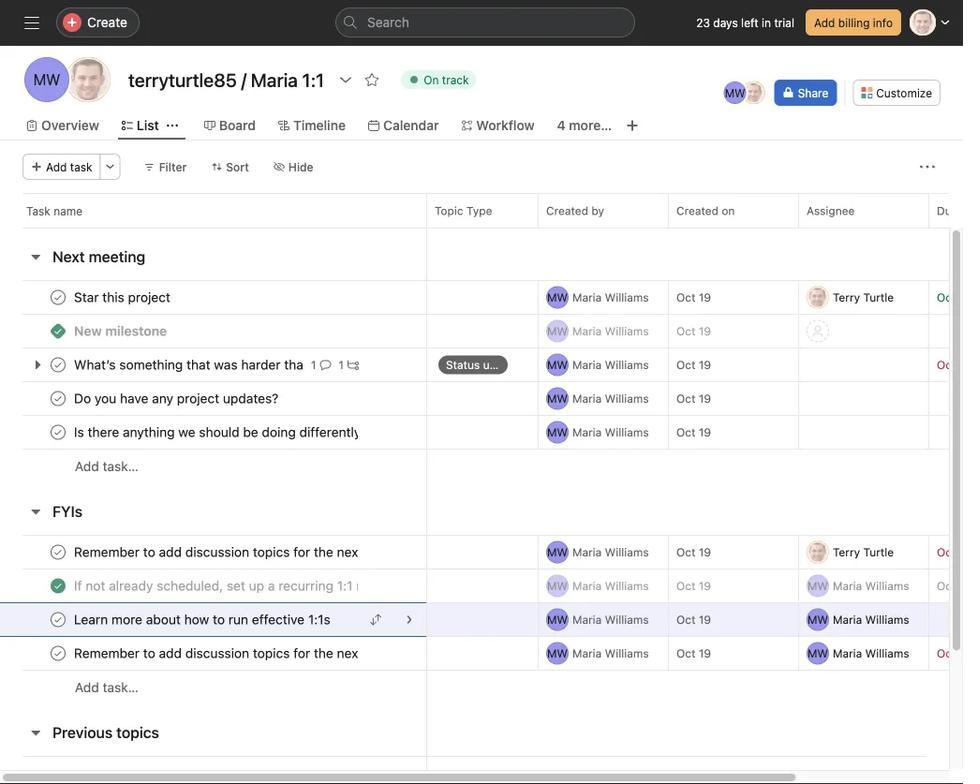 Task type: describe. For each thing, give the bounding box(es) containing it.
oct 19 inside 'row'
[[677, 358, 711, 372]]

19 inside 'row'
[[699, 358, 711, 372]]

more…
[[569, 118, 612, 133]]

add to starred image
[[365, 72, 380, 87]]

overview link
[[26, 115, 99, 136]]

on
[[722, 204, 735, 217]]

maria inside creator for do you have any project updates? cell
[[573, 392, 602, 405]]

If not already scheduled, set up a recurring 1:1 meeting in your calendar text field
[[70, 577, 359, 596]]

due d
[[937, 204, 963, 217]]

search
[[367, 15, 409, 30]]

topic type
[[435, 204, 492, 217]]

name
[[54, 204, 83, 217]]

by
[[592, 204, 604, 217]]

created for created by
[[546, 204, 588, 217]]

completed image for if not already scheduled, set up a recurring 1:1 meeting in your calendar text box
[[47, 575, 69, 597]]

fyis
[[52, 503, 83, 521]]

4 more… button
[[557, 115, 612, 136]]

maria inside creator for new milestone cell
[[573, 325, 602, 338]]

maria williams for creator for remember to add discussion topics for the next meeting cell corresponding to tt
[[573, 546, 649, 559]]

4
[[557, 118, 566, 133]]

billing
[[839, 16, 870, 29]]

oct 1 for terry turtle
[[937, 291, 963, 304]]

oct 19 for creator for do you have any project updates? cell
[[677, 392, 711, 405]]

completed milestone image
[[51, 324, 66, 339]]

if not already scheduled, set up a recurring 1:1 meeting in your calendar cell
[[0, 569, 427, 604]]

left
[[741, 16, 759, 29]]

collapse task list for this section image for next meeting
[[28, 249, 43, 264]]

add for first add task… row from the bottom of the page
[[75, 767, 99, 782]]

mw inside creator for if not already scheduled, set up a recurring 1:1 meeting in your calendar cell
[[547, 580, 568, 593]]

add task… button for third add task… row from the bottom
[[75, 456, 139, 477]]

creator for remember to add discussion topics for the next meeting cell for tt
[[538, 535, 669, 570]]

oct 19 for creator for learn more about how to run effective 1:1s cell
[[677, 613, 711, 626]]

board
[[219, 118, 256, 133]]

maria inside creator for is there anything we should be doing differently? cell
[[573, 426, 602, 439]]

maria williams for creator for learn more about how to run effective 1:1s cell
[[573, 613, 649, 626]]

— button
[[427, 603, 538, 637]]

sort button
[[203, 154, 258, 180]]

workflow
[[476, 118, 535, 133]]

2 completed image from the top
[[47, 354, 69, 376]]

completed checkbox inside the learn more about how to run effective 1:1s "cell"
[[47, 609, 69, 631]]

what's something that was harder than expected? cell
[[0, 348, 427, 382]]

add task
[[46, 160, 92, 173]]

trial
[[774, 16, 795, 29]]

maria inside "creator for star this project" cell
[[573, 291, 602, 304]]

status update button
[[427, 348, 538, 382]]

add task… inside header fyis tree grid
[[75, 680, 139, 695]]

task name
[[26, 204, 83, 217]]

2 add task… row from the top
[[0, 670, 963, 705]]

19 for creator for if not already scheduled, set up a recurring 1:1 meeting in your calendar cell
[[699, 580, 711, 593]]

terry for fyis
[[833, 546, 860, 559]]

completed image for do you have any project updates? text field
[[47, 388, 69, 410]]

task… inside header next meeting tree grid
[[103, 459, 139, 474]]

add billing info
[[814, 16, 893, 29]]

row containing task name
[[0, 193, 963, 228]]

terry for next meeting
[[833, 291, 860, 304]]

maria inside creator for if not already scheduled, set up a recurring 1:1 meeting in your calendar cell
[[573, 580, 602, 593]]

share button
[[775, 80, 837, 106]]

1 for terry turtle
[[959, 291, 963, 304]]

creator for remember to add discussion topics for the next meeting cell for mw
[[538, 636, 669, 671]]

maria williams for creator for what's something that was harder than expected? cell
[[573, 358, 649, 372]]

maria williams for creator for new milestone cell on the right of the page
[[573, 325, 649, 338]]

timeline
[[293, 118, 346, 133]]

update
[[483, 358, 520, 372]]

terry turtle for next meeting
[[833, 291, 894, 304]]

completed checkbox for do you have any project updates? text field
[[47, 388, 69, 410]]

1 subtask image
[[348, 359, 359, 371]]

previous topics
[[52, 724, 159, 742]]

overview
[[41, 118, 99, 133]]

New milestone text field
[[70, 322, 173, 341]]

header next meeting tree grid
[[0, 280, 963, 484]]

creator for if not already scheduled, set up a recurring 1:1 meeting in your calendar cell
[[538, 569, 669, 604]]

workflow link
[[461, 115, 535, 136]]

add task… button for 2nd add task… row from the top
[[75, 678, 139, 698]]

task
[[26, 204, 50, 217]]

customize
[[876, 86, 932, 99]]

1 comment image
[[320, 359, 331, 371]]

do you have any project updates? cell
[[0, 381, 427, 416]]

in
[[762, 16, 771, 29]]

move tasks between sections image
[[370, 614, 381, 626]]

tt inside header fyis tree grid
[[811, 546, 825, 559]]

remember to add discussion topics for the next meeting cell for mw
[[0, 636, 427, 671]]

created by
[[546, 204, 604, 217]]

terry turtle for fyis
[[833, 546, 894, 559]]

hide button
[[265, 154, 322, 180]]

details image
[[404, 614, 415, 626]]

add for 2nd add task… row from the top
[[75, 680, 99, 695]]

maria inside creator for what's something that was harder than expected? cell
[[573, 358, 602, 372]]

Star this project text field
[[70, 288, 176, 307]]

d
[[961, 204, 963, 217]]

mw inside creator for is there anything we should be doing differently? cell
[[547, 426, 568, 439]]

0 horizontal spatial more actions image
[[105, 161, 116, 172]]

23
[[696, 16, 710, 29]]

19 for creator for do you have any project updates? cell
[[699, 392, 711, 405]]

created for created on
[[677, 204, 719, 217]]

list link
[[122, 115, 159, 136]]

creator for learn more about how to run effective 1:1s cell
[[538, 603, 669, 637]]

Do you have any project updates? text field
[[70, 389, 284, 408]]

on track button
[[393, 67, 485, 93]]

oct 2 for maria williams
[[937, 647, 963, 660]]

filter
[[159, 160, 187, 173]]

Is there anything we should be doing differently? text field
[[70, 423, 359, 442]]

mw inside creator for learn more about how to run effective 1:1s cell
[[547, 613, 568, 626]]

oct 2 for terry turtle
[[937, 546, 963, 559]]

add task… inside header next meeting tree grid
[[75, 459, 139, 474]]

show options image
[[338, 72, 353, 87]]

oct 19 for creator for remember to add discussion topics for the next meeting cell corresponding to mw
[[677, 647, 711, 660]]

add for third add task… row from the bottom
[[75, 459, 99, 474]]

days
[[713, 16, 738, 29]]

oct 19 for "creator for star this project" cell
[[677, 291, 711, 304]]

header fyis tree grid
[[0, 535, 963, 705]]

Completed milestone checkbox
[[51, 324, 66, 339]]

hide
[[288, 160, 314, 173]]

completed image for star this project text box
[[47, 286, 69, 309]]

2 inside 'row'
[[959, 358, 963, 372]]

3 task… from the top
[[103, 767, 139, 782]]

task… inside header fyis tree grid
[[103, 680, 139, 695]]

oct 1 for maria williams
[[937, 580, 963, 593]]

completed checkbox for if not already scheduled, set up a recurring 1:1 meeting in your calendar text box
[[47, 575, 69, 597]]

meeting
[[89, 248, 145, 266]]



Task type: vqa. For each thing, say whether or not it's contained in the screenshot.
Oct 19 related to creator for Is there anything we should be doing differently? CELL
yes



Task type: locate. For each thing, give the bounding box(es) containing it.
turtle for next meeting
[[864, 291, 894, 304]]

next meeting
[[52, 248, 145, 266]]

1 vertical spatial turtle
[[864, 546, 894, 559]]

19 for creator for remember to add discussion topics for the next meeting cell corresponding to mw
[[699, 647, 711, 660]]

3 add task… row from the top
[[0, 756, 963, 784]]

1 1 from the top
[[959, 291, 963, 304]]

completed image up the completed milestone option
[[47, 286, 69, 309]]

task… down do you have any project updates? text field
[[103, 459, 139, 474]]

maria williams for creator for remember to add discussion topics for the next meeting cell corresponding to mw
[[573, 647, 649, 660]]

remember to add discussion topics for the next meeting text field up if not already scheduled, set up a recurring 1:1 meeting in your calendar text box
[[70, 543, 359, 562]]

completed image for learn more about how to run effective 1:1s text box
[[47, 609, 69, 631]]

remember to add discussion topics for the next meeting cell up if not already scheduled, set up a recurring 1:1 meeting in your calendar text box
[[0, 535, 427, 570]]

add task… button up previous topics button
[[75, 678, 139, 698]]

3 oct 19 from the top
[[677, 358, 711, 372]]

completed checkbox inside the do you have any project updates? cell
[[47, 388, 69, 410]]

oct
[[677, 291, 696, 304], [937, 291, 956, 304], [677, 325, 696, 338], [677, 358, 696, 372], [937, 358, 956, 372], [677, 392, 696, 405], [677, 426, 696, 439], [677, 546, 696, 559], [937, 546, 956, 559], [677, 580, 696, 593], [937, 580, 956, 593], [677, 613, 696, 626], [677, 647, 696, 660], [937, 647, 956, 660]]

0 vertical spatial add task… button
[[75, 456, 139, 477]]

2 creator for remember to add discussion topics for the next meeting cell from the top
[[538, 636, 669, 671]]

6 oct 19 from the top
[[677, 546, 711, 559]]

turtle inside header fyis tree grid
[[864, 546, 894, 559]]

0 vertical spatial add task…
[[75, 459, 139, 474]]

oct 19 for creator for is there anything we should be doing differently? cell
[[677, 426, 711, 439]]

4 completed image from the top
[[47, 642, 69, 665]]

completed checkbox for remember to add discussion topics for the next meeting text box corresponding to mw
[[47, 642, 69, 665]]

2 created from the left
[[677, 204, 719, 217]]

maria williams inside creator for is there anything we should be doing differently? cell
[[573, 426, 649, 439]]

maria williams inside creator for learn more about how to run effective 1:1s cell
[[573, 613, 649, 626]]

add task… button up fyis button
[[75, 456, 139, 477]]

1 vertical spatial add task… button
[[75, 678, 139, 698]]

add task… down previous topics button
[[75, 767, 139, 782]]

board link
[[204, 115, 256, 136]]

2 add task… button from the top
[[75, 678, 139, 698]]

maria inside creator for learn more about how to run effective 1:1s cell
[[573, 613, 602, 626]]

mw
[[33, 71, 60, 89], [725, 86, 746, 99], [547, 291, 568, 304], [547, 325, 568, 338], [547, 358, 568, 372], [547, 392, 568, 405], [547, 426, 568, 439], [547, 546, 568, 559], [547, 580, 568, 593], [808, 580, 828, 593], [547, 613, 568, 626], [808, 613, 828, 626], [547, 647, 568, 660], [808, 647, 828, 660]]

1 oct 19 from the top
[[677, 291, 711, 304]]

remember to add discussion topics for the next meeting cell
[[0, 535, 427, 570], [0, 636, 427, 671]]

creator for do you have any project updates? cell
[[538, 381, 669, 416]]

19 for creator for new milestone cell on the right of the page
[[699, 325, 711, 338]]

turtle inside header next meeting tree grid
[[864, 291, 894, 304]]

1 remember to add discussion topics for the next meeting text field from the top
[[70, 543, 359, 562]]

2 vertical spatial oct 2
[[937, 647, 963, 660]]

completed image up previous
[[47, 642, 69, 665]]

on track
[[424, 73, 469, 86]]

oct 19 for creator for new milestone cell on the right of the page
[[677, 325, 711, 338]]

3 19 from the top
[[699, 358, 711, 372]]

3 completed checkbox from the top
[[47, 421, 69, 444]]

1 vertical spatial add task…
[[75, 680, 139, 695]]

What's something that was harder than expected? text field
[[70, 356, 304, 374]]

1 vertical spatial task…
[[103, 680, 139, 695]]

filter button
[[136, 154, 195, 180]]

maria williams for creator for do you have any project updates? cell
[[573, 392, 649, 405]]

collapse task list for this section image left next
[[28, 249, 43, 264]]

2 vertical spatial add task… button
[[75, 764, 139, 784]]

1
[[959, 291, 963, 304], [959, 580, 963, 593]]

type
[[467, 204, 492, 217]]

oct 2
[[937, 358, 963, 372], [937, 546, 963, 559], [937, 647, 963, 660]]

created
[[546, 204, 588, 217], [677, 204, 719, 217]]

5 19 from the top
[[699, 426, 711, 439]]

1 created from the left
[[546, 204, 588, 217]]

tt inside header next meeting tree grid
[[811, 291, 825, 304]]

0 horizontal spatial created
[[546, 204, 588, 217]]

creator for is there anything we should be doing differently? cell
[[538, 415, 669, 450]]

completed checkbox up previous
[[47, 642, 69, 665]]

collapse task list for this section image left previous
[[28, 725, 43, 740]]

completed checkbox inside if not already scheduled, set up a recurring 1:1 meeting in your calendar cell
[[47, 575, 69, 597]]

2 terry turtle from the top
[[833, 546, 894, 559]]

2 terry from the top
[[833, 546, 860, 559]]

4 more…
[[557, 118, 612, 133]]

search list box
[[336, 7, 635, 37]]

0 vertical spatial remember to add discussion topics for the next meeting cell
[[0, 535, 427, 570]]

1 completed image from the top
[[47, 286, 69, 309]]

tab actions image
[[167, 120, 178, 131]]

1 vertical spatial terry turtle
[[833, 546, 894, 559]]

2 vertical spatial task…
[[103, 767, 139, 782]]

0 vertical spatial collapse task list for this section image
[[28, 249, 43, 264]]

2 vertical spatial add task…
[[75, 767, 139, 782]]

add task… row
[[0, 449, 963, 484], [0, 670, 963, 705], [0, 756, 963, 784]]

1 19 from the top
[[699, 291, 711, 304]]

1 vertical spatial 1
[[959, 580, 963, 593]]

track
[[442, 73, 469, 86]]

row
[[0, 193, 963, 228], [22, 227, 963, 229], [0, 280, 963, 315], [0, 314, 963, 349], [0, 348, 963, 382], [0, 381, 963, 416], [0, 415, 963, 450], [0, 535, 963, 570], [0, 569, 963, 604], [0, 603, 963, 637], [0, 636, 963, 671]]

terry inside header next meeting tree grid
[[833, 291, 860, 304]]

3 completed image from the top
[[47, 388, 69, 410]]

add tab image
[[625, 118, 640, 133]]

19 for creator for is there anything we should be doing differently? cell
[[699, 426, 711, 439]]

fyis button
[[52, 495, 83, 529]]

19 for creator for remember to add discussion topics for the next meeting cell corresponding to tt
[[699, 546, 711, 559]]

tt
[[79, 71, 97, 89], [747, 86, 761, 99], [811, 291, 825, 304], [811, 546, 825, 559]]

2 oct 1 from the top
[[937, 580, 963, 593]]

2 vertical spatial add task… row
[[0, 756, 963, 784]]

list
[[137, 118, 159, 133]]

add inside header next meeting tree grid
[[75, 459, 99, 474]]

add inside "button"
[[814, 16, 835, 29]]

3 add task… button from the top
[[75, 764, 139, 784]]

williams inside creator for learn more about how to run effective 1:1s cell
[[605, 613, 649, 626]]

8 oct 19 from the top
[[677, 613, 711, 626]]

completed image for remember to add discussion topics for the next meeting text box corresponding to mw
[[47, 642, 69, 665]]

0 vertical spatial completed checkbox
[[47, 286, 69, 309]]

maria
[[573, 291, 602, 304], [573, 325, 602, 338], [573, 358, 602, 372], [573, 392, 602, 405], [573, 426, 602, 439], [573, 546, 602, 559], [573, 580, 602, 593], [833, 580, 862, 593], [573, 613, 602, 626], [833, 613, 862, 626], [573, 647, 602, 660], [833, 647, 862, 660]]

0 vertical spatial terry turtle
[[833, 291, 894, 304]]

1 vertical spatial completed checkbox
[[47, 541, 69, 564]]

mw inside creator for what's something that was harder than expected? cell
[[547, 358, 568, 372]]

calendar link
[[368, 115, 439, 136]]

williams inside creator for what's something that was harder than expected? cell
[[605, 358, 649, 372]]

completed checkbox inside remember to add discussion topics for the next meeting cell
[[47, 541, 69, 564]]

1 collapse task list for this section image from the top
[[28, 249, 43, 264]]

remember to add discussion topics for the next meeting text field down the learn more about how to run effective 1:1s "cell"
[[70, 644, 359, 663]]

new milestone cell
[[0, 314, 427, 349]]

completed image
[[47, 286, 69, 309], [47, 354, 69, 376], [47, 388, 69, 410], [47, 642, 69, 665]]

completed checkbox down fyis button
[[47, 575, 69, 597]]

completed checkbox up fyis
[[47, 421, 69, 444]]

expand sidebar image
[[24, 15, 39, 30]]

create
[[87, 15, 127, 30]]

3 2 from the top
[[959, 647, 963, 660]]

completed image inside 'is there anything we should be doing differently?' cell
[[47, 421, 69, 444]]

row containing status update
[[0, 348, 963, 382]]

collapse task list for this section image
[[28, 249, 43, 264], [28, 725, 43, 740]]

more actions image down customize
[[920, 159, 935, 174]]

calendar
[[383, 118, 439, 133]]

1 inside header fyis tree grid
[[959, 580, 963, 593]]

None text field
[[124, 63, 329, 97]]

0 vertical spatial 1
[[959, 291, 963, 304]]

2 for terry turtle
[[959, 546, 963, 559]]

mw inside "creator for star this project" cell
[[547, 291, 568, 304]]

add task… button
[[75, 456, 139, 477], [75, 678, 139, 698], [75, 764, 139, 784]]

2 add task… from the top
[[75, 680, 139, 695]]

task… down previous topics button
[[103, 767, 139, 782]]

maria williams for creator for if not already scheduled, set up a recurring 1:1 meeting in your calendar cell
[[573, 580, 649, 593]]

terry
[[833, 291, 860, 304], [833, 546, 860, 559]]

1 remember to add discussion topics for the next meeting cell from the top
[[0, 535, 427, 570]]

0 vertical spatial creator for remember to add discussion topics for the next meeting cell
[[538, 535, 669, 570]]

previous
[[52, 724, 113, 742]]

create button
[[56, 7, 140, 37]]

2 completed image from the top
[[47, 541, 69, 564]]

oct 1
[[937, 291, 963, 304], [937, 580, 963, 593]]

turtle for fyis
[[864, 546, 894, 559]]

1 vertical spatial 2
[[959, 546, 963, 559]]

1 vertical spatial remember to add discussion topics for the next meeting cell
[[0, 636, 427, 671]]

williams
[[605, 291, 649, 304], [605, 325, 649, 338], [605, 358, 649, 372], [605, 392, 649, 405], [605, 426, 649, 439], [605, 546, 649, 559], [605, 580, 649, 593], [866, 580, 910, 593], [605, 613, 649, 626], [866, 613, 910, 626], [605, 647, 649, 660], [866, 647, 910, 660]]

creator for remember to add discussion topics for the next meeting cell down creator for if not already scheduled, set up a recurring 1:1 meeting in your calendar cell
[[538, 636, 669, 671]]

williams inside creator for is there anything we should be doing differently? cell
[[605, 426, 649, 439]]

williams inside "creator for star this project" cell
[[605, 291, 649, 304]]

terry inside header fyis tree grid
[[833, 546, 860, 559]]

19 for creator for learn more about how to run effective 1:1s cell
[[699, 613, 711, 626]]

19
[[699, 291, 711, 304], [699, 325, 711, 338], [699, 358, 711, 372], [699, 392, 711, 405], [699, 426, 711, 439], [699, 546, 711, 559], [699, 580, 711, 593], [699, 613, 711, 626], [699, 647, 711, 660]]

add task button
[[22, 154, 101, 180]]

assignee
[[807, 204, 855, 217]]

expand subtask list for the task what's something that was harder than expected? image
[[30, 358, 45, 373]]

collapse task list for this section image
[[28, 504, 43, 519]]

customize button
[[853, 80, 941, 106]]

1 creator for remember to add discussion topics for the next meeting cell from the top
[[538, 535, 669, 570]]

add task… button inside header next meeting tree grid
[[75, 456, 139, 477]]

completed image inside if not already scheduled, set up a recurring 1:1 meeting in your calendar cell
[[47, 575, 69, 597]]

maria williams inside creator for new milestone cell
[[573, 325, 649, 338]]

maria williams for creator for is there anything we should be doing differently? cell
[[573, 426, 649, 439]]

3 add task… from the top
[[75, 767, 139, 782]]

0 vertical spatial oct 2
[[937, 358, 963, 372]]

turtle
[[864, 291, 894, 304], [864, 546, 894, 559]]

williams inside creator for new milestone cell
[[605, 325, 649, 338]]

creator for remember to add discussion topics for the next meeting cell up creator for learn more about how to run effective 1:1s cell
[[538, 535, 669, 570]]

4 completed checkbox from the top
[[47, 575, 69, 597]]

task…
[[103, 459, 139, 474], [103, 680, 139, 695], [103, 767, 139, 782]]

oct 2 inside 'row'
[[937, 358, 963, 372]]

0 vertical spatial remember to add discussion topics for the next meeting text field
[[70, 543, 359, 562]]

Remember to add discussion topics for the next meeting text field
[[70, 543, 359, 562], [70, 644, 359, 663]]

created left by
[[546, 204, 588, 217]]

remember to add discussion topics for the next meeting text field for mw
[[70, 644, 359, 663]]

4 completed image from the top
[[47, 609, 69, 631]]

5 oct 19 from the top
[[677, 426, 711, 439]]

maria williams inside creator for do you have any project updates? cell
[[573, 392, 649, 405]]

info
[[873, 16, 893, 29]]

Learn more about how to run effective 1:1s text field
[[70, 611, 336, 629]]

5 completed checkbox from the top
[[47, 642, 69, 665]]

add up previous
[[75, 680, 99, 695]]

remember to add discussion topics for the next meeting text field for tt
[[70, 543, 359, 562]]

1 horizontal spatial created
[[677, 204, 719, 217]]

0 vertical spatial oct 1
[[937, 291, 963, 304]]

4 19 from the top
[[699, 392, 711, 405]]

19 for "creator for star this project" cell
[[699, 291, 711, 304]]

maria williams inside "creator for star this project" cell
[[573, 291, 649, 304]]

2 remember to add discussion topics for the next meeting cell from the top
[[0, 636, 427, 671]]

1 completed checkbox from the top
[[47, 286, 69, 309]]

task
[[70, 160, 92, 173]]

2 collapse task list for this section image from the top
[[28, 725, 43, 740]]

learn more about how to run effective 1:1s cell
[[0, 603, 427, 637]]

add billing info button
[[806, 9, 902, 36]]

add down previous
[[75, 767, 99, 782]]

previous topics button
[[52, 716, 159, 750]]

23 days left in trial
[[696, 16, 795, 29]]

add inside header fyis tree grid
[[75, 680, 99, 695]]

4 oct 19 from the top
[[677, 392, 711, 405]]

star this project cell
[[0, 280, 427, 315]]

3 completed image from the top
[[47, 575, 69, 597]]

add task… button for first add task… row from the bottom of the page
[[75, 764, 139, 784]]

0 vertical spatial turtle
[[864, 291, 894, 304]]

status update
[[446, 358, 520, 372]]

topics
[[116, 724, 159, 742]]

1 add task… row from the top
[[0, 449, 963, 484]]

next
[[52, 248, 85, 266]]

created on
[[677, 204, 735, 217]]

add task…
[[75, 459, 139, 474], [75, 680, 139, 695], [75, 767, 139, 782]]

completed image inside remember to add discussion topics for the next meeting cell
[[47, 642, 69, 665]]

add task… button inside header fyis tree grid
[[75, 678, 139, 698]]

2 2 from the top
[[959, 546, 963, 559]]

completed checkbox right expand subtask list for the task what's something that was harder than expected? "image"
[[47, 354, 69, 376]]

more actions image
[[920, 159, 935, 174], [105, 161, 116, 172]]

3 completed checkbox from the top
[[47, 609, 69, 631]]

completed checkbox inside what's something that was harder than expected? cell
[[47, 354, 69, 376]]

2 for maria williams
[[959, 647, 963, 660]]

—
[[439, 614, 447, 625]]

1 vertical spatial add task… row
[[0, 670, 963, 705]]

completed image inside star this project cell
[[47, 286, 69, 309]]

1 for maria williams
[[959, 580, 963, 593]]

1 vertical spatial oct 1
[[937, 580, 963, 593]]

1 vertical spatial remember to add discussion topics for the next meeting text field
[[70, 644, 359, 663]]

2 vertical spatial 2
[[959, 647, 963, 660]]

oct 19
[[677, 291, 711, 304], [677, 325, 711, 338], [677, 358, 711, 372], [677, 392, 711, 405], [677, 426, 711, 439], [677, 546, 711, 559], [677, 580, 711, 593], [677, 613, 711, 626], [677, 647, 711, 660]]

collapse task list for this section image for previous topics
[[28, 725, 43, 740]]

1 vertical spatial collapse task list for this section image
[[28, 725, 43, 740]]

7 19 from the top
[[699, 580, 711, 593]]

completed checkbox for fyis
[[47, 541, 69, 564]]

1 terry from the top
[[833, 291, 860, 304]]

status
[[446, 358, 480, 372]]

oct 19 for creator for remember to add discussion topics for the next meeting cell corresponding to tt
[[677, 546, 711, 559]]

completed image right expand subtask list for the task what's something that was harder than expected? "image"
[[47, 354, 69, 376]]

share
[[798, 86, 829, 99]]

completed checkbox for the is there anything we should be doing differently? text box
[[47, 421, 69, 444]]

add
[[814, 16, 835, 29], [46, 160, 67, 173], [75, 459, 99, 474], [75, 680, 99, 695], [75, 767, 99, 782]]

timeline link
[[278, 115, 346, 136]]

1 terry turtle from the top
[[833, 291, 894, 304]]

oct 1 inside header next meeting tree grid
[[937, 291, 963, 304]]

on
[[424, 73, 439, 86]]

creator for new milestone cell
[[538, 314, 669, 349]]

completed image for the is there anything we should be doing differently? text box
[[47, 421, 69, 444]]

2
[[959, 358, 963, 372], [959, 546, 963, 559], [959, 647, 963, 660]]

next meeting button
[[52, 240, 145, 274]]

Completed checkbox
[[47, 286, 69, 309], [47, 541, 69, 564], [47, 609, 69, 631]]

1 completed checkbox from the top
[[47, 354, 69, 376]]

add task… up fyis button
[[75, 459, 139, 474]]

topic
[[435, 204, 463, 217]]

6 19 from the top
[[699, 546, 711, 559]]

remember to add discussion topics for the next meeting cell for tt
[[0, 535, 427, 570]]

oct 1 inside header fyis tree grid
[[937, 580, 963, 593]]

2 task… from the top
[[103, 680, 139, 695]]

1 2 from the top
[[959, 358, 963, 372]]

add task… button down previous topics button
[[75, 764, 139, 784]]

created left on
[[677, 204, 719, 217]]

terry turtle
[[833, 291, 894, 304], [833, 546, 894, 559]]

2 oct 2 from the top
[[937, 546, 963, 559]]

1 vertical spatial creator for remember to add discussion topics for the next meeting cell
[[538, 636, 669, 671]]

1 oct 2 from the top
[[937, 358, 963, 372]]

7 oct 19 from the top
[[677, 580, 711, 593]]

maria williams
[[573, 291, 649, 304], [573, 325, 649, 338], [573, 358, 649, 372], [573, 392, 649, 405], [573, 426, 649, 439], [573, 546, 649, 559], [573, 580, 649, 593], [833, 580, 910, 593], [573, 613, 649, 626], [833, 613, 910, 626], [573, 647, 649, 660], [833, 647, 910, 660]]

williams inside creator for if not already scheduled, set up a recurring 1:1 meeting in your calendar cell
[[605, 580, 649, 593]]

9 oct 19 from the top
[[677, 647, 711, 660]]

0 vertical spatial 2
[[959, 358, 963, 372]]

add task… up previous topics button
[[75, 680, 139, 695]]

8 19 from the top
[[699, 613, 711, 626]]

add left billing
[[814, 16, 835, 29]]

1 vertical spatial oct 2
[[937, 546, 963, 559]]

1 add task… button from the top
[[75, 456, 139, 477]]

completed image down the completed milestone option
[[47, 388, 69, 410]]

creator for what's something that was harder than expected? cell
[[538, 348, 669, 382]]

oct 19 for creator for if not already scheduled, set up a recurring 1:1 meeting in your calendar cell
[[677, 580, 711, 593]]

search button
[[336, 7, 635, 37]]

0 vertical spatial terry
[[833, 291, 860, 304]]

mw inside creator for new milestone cell
[[547, 325, 568, 338]]

completed image inside the do you have any project updates? cell
[[47, 388, 69, 410]]

task… up previous topics button
[[103, 680, 139, 695]]

2 completed checkbox from the top
[[47, 541, 69, 564]]

due
[[937, 204, 958, 217]]

sort
[[226, 160, 249, 173]]

terry turtle inside header fyis tree grid
[[833, 546, 894, 559]]

remember to add discussion topics for the next meeting cell down learn more about how to run effective 1:1s text box
[[0, 636, 427, 671]]

add left the task
[[46, 160, 67, 173]]

3 oct 2 from the top
[[937, 647, 963, 660]]

maria williams inside creator for if not already scheduled, set up a recurring 1:1 meeting in your calendar cell
[[573, 580, 649, 593]]

2 completed checkbox from the top
[[47, 388, 69, 410]]

mw inside creator for do you have any project updates? cell
[[547, 392, 568, 405]]

add up fyis button
[[75, 459, 99, 474]]

completed checkbox for next meeting
[[47, 286, 69, 309]]

maria williams for "creator for star this project" cell
[[573, 291, 649, 304]]

completed checkbox inside star this project cell
[[47, 286, 69, 309]]

1 task… from the top
[[103, 459, 139, 474]]

1 horizontal spatial more actions image
[[920, 159, 935, 174]]

completed image
[[47, 421, 69, 444], [47, 541, 69, 564], [47, 575, 69, 597], [47, 609, 69, 631]]

terry turtle inside header next meeting tree grid
[[833, 291, 894, 304]]

completed checkbox inside 'is there anything we should be doing differently?' cell
[[47, 421, 69, 444]]

0 vertical spatial add task… row
[[0, 449, 963, 484]]

creator for remember to add discussion topics for the next meeting cell
[[538, 535, 669, 570], [538, 636, 669, 671]]

2 1 from the top
[[959, 580, 963, 593]]

1 add task… from the top
[[75, 459, 139, 474]]

2 remember to add discussion topics for the next meeting text field from the top
[[70, 644, 359, 663]]

williams inside creator for do you have any project updates? cell
[[605, 392, 649, 405]]

1 vertical spatial terry
[[833, 546, 860, 559]]

completed checkbox down the completed milestone option
[[47, 388, 69, 410]]

is there anything we should be doing differently? cell
[[0, 415, 427, 450]]

maria williams inside creator for what's something that was harder than expected? cell
[[573, 358, 649, 372]]

1 inside header next meeting tree grid
[[959, 291, 963, 304]]

1 oct 1 from the top
[[937, 291, 963, 304]]

Completed checkbox
[[47, 354, 69, 376], [47, 388, 69, 410], [47, 421, 69, 444], [47, 575, 69, 597], [47, 642, 69, 665]]

2 oct 19 from the top
[[677, 325, 711, 338]]

creator for star this project cell
[[538, 280, 669, 315]]

0 vertical spatial task…
[[103, 459, 139, 474]]

1 completed image from the top
[[47, 421, 69, 444]]

2 19 from the top
[[699, 325, 711, 338]]

more actions image right the task
[[105, 161, 116, 172]]

9 19 from the top
[[699, 647, 711, 660]]

2 turtle from the top
[[864, 546, 894, 559]]

2 vertical spatial completed checkbox
[[47, 609, 69, 631]]

1 turtle from the top
[[864, 291, 894, 304]]



